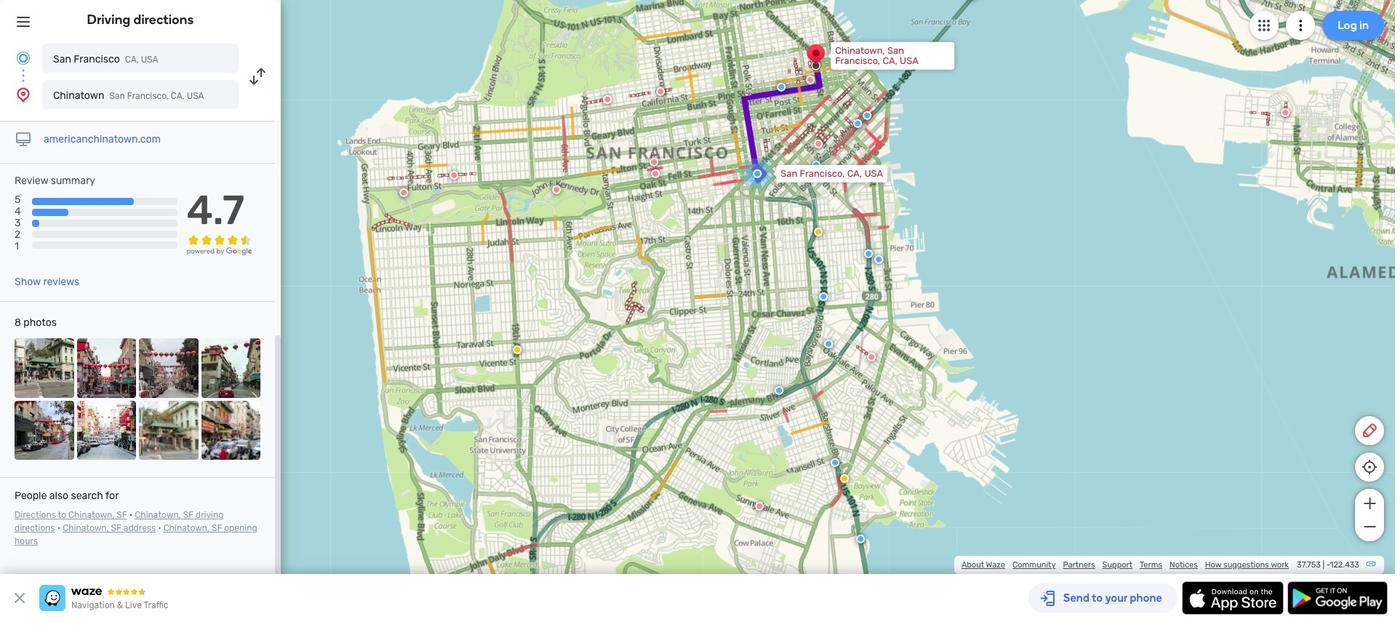 Task type: describe. For each thing, give the bounding box(es) containing it.
americanchinatown.com link
[[44, 133, 161, 146]]

chinatown, for chinatown, sf driving directions
[[135, 510, 181, 520]]

traffic
[[144, 600, 168, 611]]

sf for driving
[[183, 510, 194, 520]]

summary
[[51, 175, 95, 187]]

chinatown san francisco, ca, usa
[[53, 90, 204, 102]]

search
[[71, 490, 103, 502]]

review
[[15, 175, 48, 187]]

driving
[[196, 510, 224, 520]]

-
[[1327, 560, 1331, 570]]

computer image
[[15, 131, 32, 148]]

for
[[105, 490, 119, 502]]

notices
[[1170, 560, 1198, 570]]

photos
[[24, 317, 57, 329]]

chinatown, sf opening hours
[[15, 523, 257, 547]]

about waze link
[[962, 560, 1006, 570]]

2 horizontal spatial road closed image
[[868, 353, 876, 361]]

hours
[[15, 536, 38, 547]]

navigation & live traffic
[[71, 600, 168, 611]]

8 photos
[[15, 317, 57, 329]]

review summary
[[15, 175, 95, 187]]

address
[[124, 523, 156, 533]]

2
[[15, 229, 21, 241]]

directions to chinatown, sf link
[[15, 510, 127, 520]]

location image
[[15, 86, 32, 103]]

partners link
[[1064, 560, 1096, 570]]

link image
[[1366, 558, 1378, 570]]

usa inside san francisco ca, usa
[[141, 55, 158, 65]]

support link
[[1103, 560, 1133, 570]]

about
[[962, 560, 985, 570]]

support
[[1103, 560, 1133, 570]]

0 horizontal spatial road closed image
[[400, 188, 408, 197]]

community link
[[1013, 560, 1056, 570]]

chinatown, sf opening hours link
[[15, 523, 257, 547]]

1
[[15, 240, 19, 253]]

image 7 of chinatown, sf image
[[139, 401, 198, 460]]

chinatown, sf driving directions link
[[15, 510, 224, 533]]

0 vertical spatial hazard image
[[814, 228, 823, 236]]

how
[[1206, 560, 1222, 570]]

terms link
[[1140, 560, 1163, 570]]

chinatown, sf driving directions
[[15, 510, 224, 533]]

people also search for
[[15, 490, 119, 502]]

2 vertical spatial francisco,
[[800, 168, 845, 179]]

also
[[49, 490, 68, 502]]

chinatown, for chinatown, sf address
[[63, 523, 109, 533]]

122.433
[[1331, 560, 1360, 570]]

san inside chinatown, san francisco, ca, usa
[[888, 45, 905, 56]]

1 horizontal spatial hazard image
[[841, 474, 849, 483]]

work
[[1271, 560, 1290, 570]]



Task type: vqa. For each thing, say whether or not it's contained in the screenshot.
7
no



Task type: locate. For each thing, give the bounding box(es) containing it.
sf for opening
[[212, 523, 222, 533]]

0 vertical spatial road closed image
[[400, 188, 408, 197]]

san francisco ca, usa
[[53, 53, 158, 65]]

show reviews
[[15, 276, 79, 288]]

1 vertical spatial francisco,
[[127, 91, 169, 101]]

chinatown, for chinatown, sf opening hours
[[164, 523, 210, 533]]

&
[[117, 600, 123, 611]]

chinatown, sf address
[[63, 523, 156, 533]]

san inside the 'chinatown san francisco, ca, usa'
[[109, 91, 125, 101]]

community
[[1013, 560, 1056, 570]]

0 vertical spatial francisco,
[[836, 55, 881, 66]]

1 horizontal spatial road closed image
[[756, 502, 764, 511]]

sf inside chinatown, sf driving directions
[[183, 510, 194, 520]]

x image
[[11, 589, 28, 607]]

image 4 of chinatown, sf image
[[201, 338, 261, 398]]

1 vertical spatial road closed image
[[868, 353, 876, 361]]

francisco, for chinatown,
[[836, 55, 881, 66]]

directions
[[134, 12, 194, 28], [15, 523, 55, 533]]

hazard image
[[513, 345, 522, 354]]

francisco, inside chinatown, san francisco, ca, usa
[[836, 55, 881, 66]]

francisco, for chinatown
[[127, 91, 169, 101]]

chinatown, for chinatown, san francisco, ca, usa
[[836, 45, 886, 56]]

road closed image
[[400, 188, 408, 197], [868, 353, 876, 361], [756, 502, 764, 511]]

1 horizontal spatial directions
[[134, 12, 194, 28]]

notices link
[[1170, 560, 1198, 570]]

chinatown, san francisco, ca, usa
[[836, 45, 919, 66]]

ca, inside san francisco ca, usa
[[125, 55, 139, 65]]

live
[[125, 600, 142, 611]]

police image
[[777, 83, 786, 91], [863, 111, 872, 120], [865, 249, 873, 258], [820, 292, 828, 301], [775, 386, 784, 395], [831, 458, 840, 467]]

to
[[58, 510, 66, 520]]

terms
[[1140, 560, 1163, 570]]

partners
[[1064, 560, 1096, 570]]

usa inside the 'chinatown san francisco, ca, usa'
[[187, 91, 204, 101]]

directions to chinatown, sf
[[15, 510, 127, 520]]

francisco, inside the 'chinatown san francisco, ca, usa'
[[127, 91, 169, 101]]

image 6 of chinatown, sf image
[[77, 401, 136, 460]]

sf for address
[[111, 523, 121, 533]]

usa inside chinatown, san francisco, ca, usa
[[900, 55, 919, 66]]

sf
[[117, 510, 127, 520], [183, 510, 194, 520], [111, 523, 121, 533], [212, 523, 222, 533]]

how suggestions work link
[[1206, 560, 1290, 570]]

0 horizontal spatial directions
[[15, 523, 55, 533]]

ca, inside the 'chinatown san francisco, ca, usa'
[[171, 91, 185, 101]]

chinatown, inside chinatown, sf opening hours
[[164, 523, 210, 533]]

8
[[15, 317, 21, 329]]

driving directions
[[87, 12, 194, 28]]

zoom out image
[[1361, 518, 1379, 536]]

people
[[15, 490, 47, 502]]

current location image
[[15, 49, 32, 67]]

chinatown,
[[836, 45, 886, 56], [68, 510, 115, 520], [135, 510, 181, 520], [63, 523, 109, 533], [164, 523, 210, 533]]

chinatown, inside chinatown, sf driving directions
[[135, 510, 181, 520]]

1 vertical spatial hazard image
[[841, 474, 849, 483]]

suggestions
[[1224, 560, 1270, 570]]

1 vertical spatial directions
[[15, 523, 55, 533]]

directions
[[15, 510, 56, 520]]

|
[[1323, 560, 1325, 570]]

37.753 | -122.433
[[1298, 560, 1360, 570]]

image 5 of chinatown, sf image
[[15, 401, 74, 460]]

san francisco, ca, usa
[[781, 168, 884, 179]]

sf inside chinatown, sf opening hours
[[212, 523, 222, 533]]

directions inside chinatown, sf driving directions
[[15, 523, 55, 533]]

show
[[15, 276, 41, 288]]

opening
[[224, 523, 257, 533]]

image 1 of chinatown, sf image
[[15, 338, 74, 398]]

37.753
[[1298, 560, 1321, 570]]

reviews
[[43, 276, 79, 288]]

0 vertical spatial directions
[[134, 12, 194, 28]]

hazard image
[[814, 228, 823, 236], [841, 474, 849, 483]]

5 4 3 2 1
[[15, 194, 21, 253]]

driving
[[87, 12, 131, 28]]

francisco,
[[836, 55, 881, 66], [127, 91, 169, 101], [800, 168, 845, 179]]

about waze community partners support terms notices how suggestions work
[[962, 560, 1290, 570]]

ca, inside chinatown, san francisco, ca, usa
[[883, 55, 898, 66]]

image 2 of chinatown, sf image
[[77, 338, 136, 398]]

police image
[[854, 119, 862, 128], [812, 161, 821, 169], [875, 255, 884, 264], [825, 340, 833, 348], [857, 535, 865, 543]]

directions down directions
[[15, 523, 55, 533]]

san
[[888, 45, 905, 56], [53, 53, 71, 65], [109, 91, 125, 101], [781, 168, 798, 179]]

chinatown
[[53, 90, 104, 102]]

americanchinatown.com
[[44, 133, 161, 146]]

chinatown, sf address link
[[63, 523, 156, 533]]

image 8 of chinatown, sf image
[[201, 401, 261, 460]]

directions right driving
[[134, 12, 194, 28]]

road closed image
[[806, 75, 815, 84], [657, 87, 665, 96], [603, 95, 612, 104], [1282, 108, 1290, 117], [814, 140, 823, 148], [650, 158, 659, 166], [651, 169, 660, 178], [450, 171, 459, 180], [552, 185, 561, 194]]

image 3 of chinatown, sf image
[[139, 338, 198, 398]]

waze
[[986, 560, 1006, 570]]

5
[[15, 194, 21, 206]]

3
[[15, 217, 21, 229]]

0 horizontal spatial hazard image
[[814, 228, 823, 236]]

usa
[[141, 55, 158, 65], [900, 55, 919, 66], [187, 91, 204, 101], [865, 168, 884, 179]]

pencil image
[[1362, 422, 1379, 440]]

4
[[15, 205, 21, 218]]

4.7
[[187, 186, 245, 234]]

2 vertical spatial road closed image
[[756, 502, 764, 511]]

chinatown, inside chinatown, san francisco, ca, usa
[[836, 45, 886, 56]]

navigation
[[71, 600, 115, 611]]

zoom in image
[[1361, 495, 1379, 512]]

ca,
[[125, 55, 139, 65], [883, 55, 898, 66], [171, 91, 185, 101], [848, 168, 863, 179]]

francisco
[[74, 53, 120, 65]]



